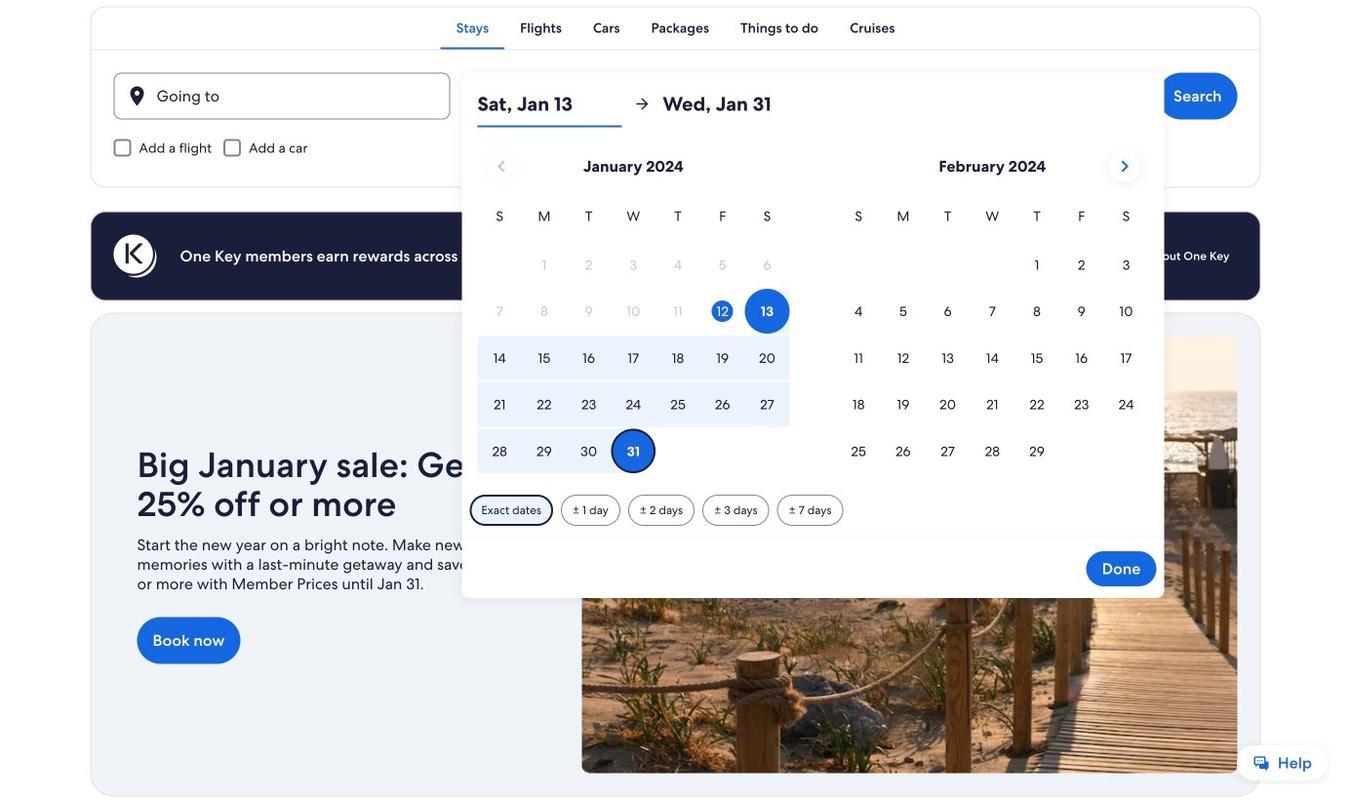 Task type: describe. For each thing, give the bounding box(es) containing it.
directional image
[[634, 95, 651, 113]]

previous month image
[[490, 155, 513, 178]]

february 2024 element
[[836, 205, 1149, 475]]

today element
[[712, 301, 733, 322]]



Task type: vqa. For each thing, say whether or not it's contained in the screenshot.
Next month Icon
yes



Task type: locate. For each thing, give the bounding box(es) containing it.
tab list
[[90, 6, 1261, 49]]

january 2024 element
[[477, 205, 790, 475]]

application
[[477, 143, 1149, 475]]

next month image
[[1113, 155, 1136, 178]]



